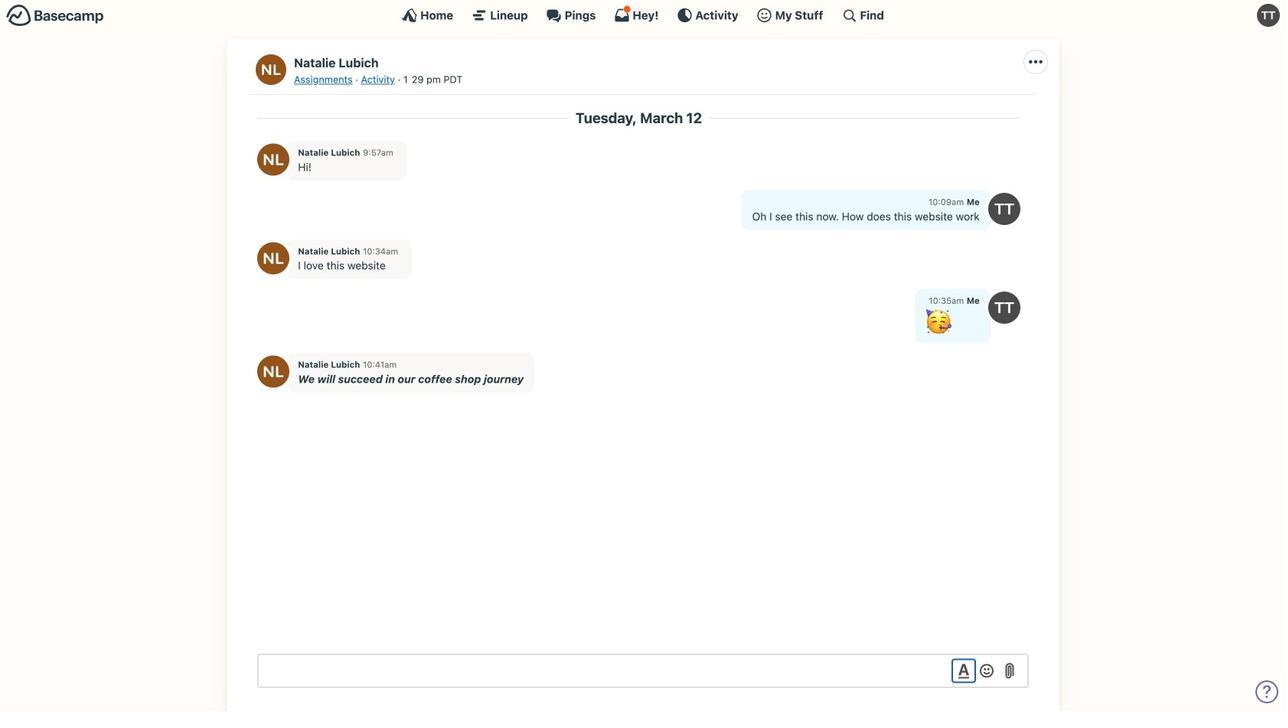 Task type: describe. For each thing, give the bounding box(es) containing it.
9:57am element
[[363, 147, 393, 158]]

keyboard shortcut: ⌘ + / image
[[842, 8, 857, 23]]

10:09am element
[[929, 197, 964, 207]]



Task type: vqa. For each thing, say whether or not it's contained in the screenshot.
Sarah Silvers icon
no



Task type: locate. For each thing, give the bounding box(es) containing it.
natalie lubich image for 10:34am element
[[257, 242, 289, 274]]

terry turtle image right 10:09am element
[[989, 193, 1021, 225]]

natalie lubich image
[[256, 54, 286, 85], [257, 144, 289, 176], [257, 242, 289, 274]]

main element
[[0, 0, 1287, 30]]

terry turtle image right 10:35am element
[[989, 292, 1021, 324]]

terry turtle image for 10:35am element
[[989, 292, 1021, 324]]

10:41am element
[[363, 360, 397, 370]]

2 vertical spatial natalie lubich image
[[257, 242, 289, 274]]

1 vertical spatial natalie lubich image
[[257, 144, 289, 176]]

terry turtle image
[[989, 193, 1021, 225], [989, 292, 1021, 324]]

natalie lubich image
[[257, 356, 289, 388]]

switch accounts image
[[6, 4, 104, 28]]

1 terry turtle image from the top
[[989, 193, 1021, 225]]

natalie lubich image for 9:57am element
[[257, 144, 289, 176]]

2 terry turtle image from the top
[[989, 292, 1021, 324]]

terry turtle image
[[1257, 4, 1280, 27]]

10:34am element
[[363, 246, 398, 256]]

0 vertical spatial terry turtle image
[[989, 193, 1021, 225]]

1 vertical spatial terry turtle image
[[989, 292, 1021, 324]]

None text field
[[257, 654, 1029, 688]]

terry turtle image for 10:09am element
[[989, 193, 1021, 225]]

0 vertical spatial natalie lubich image
[[256, 54, 286, 85]]

10:35am element
[[929, 295, 964, 306]]



